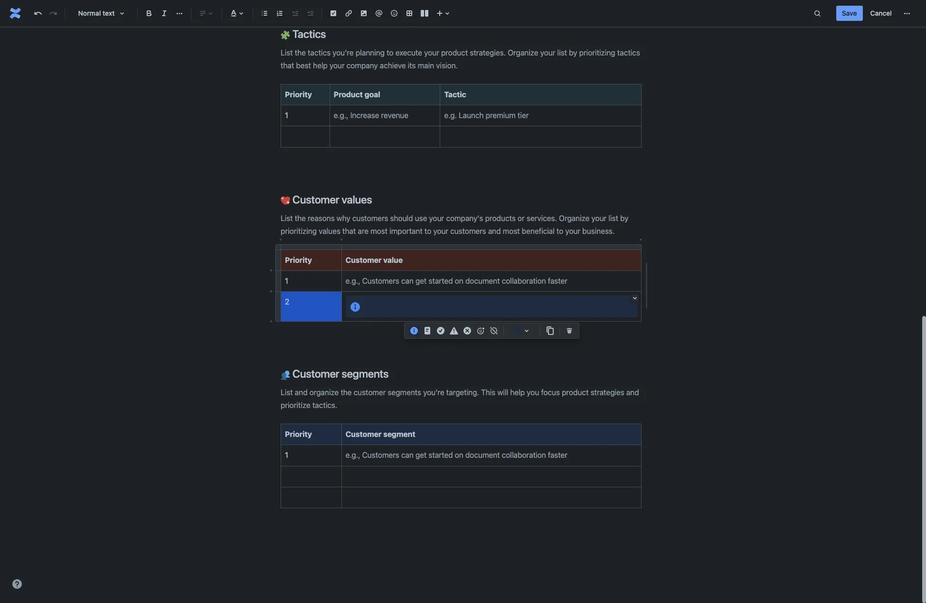 Task type: vqa. For each thing, say whether or not it's contained in the screenshot.
people
no



Task type: describe. For each thing, give the bounding box(es) containing it.
:jigsaw: image
[[281, 31, 290, 40]]

remove emoji image
[[488, 325, 500, 337]]

2
[[285, 298, 289, 307]]

1 for product goal
[[285, 111, 288, 120]]

action item image
[[328, 8, 339, 19]]

outdent ⇧tab image
[[289, 8, 301, 19]]

save
[[842, 9, 857, 17]]

priority for customer segment
[[285, 430, 312, 439]]

copy image
[[544, 325, 556, 337]]

1 for customer value
[[285, 277, 288, 286]]

1 for customer segment
[[285, 451, 288, 460]]

help image
[[11, 579, 23, 591]]

error image
[[462, 325, 473, 337]]

customer segments
[[290, 368, 389, 381]]

editor toolbar toolbar
[[405, 324, 579, 349]]

normal
[[78, 9, 101, 17]]

table image
[[404, 8, 415, 19]]

2 priority from the top
[[285, 256, 312, 264]]

value
[[383, 256, 403, 264]]

normal text
[[78, 9, 115, 17]]

redo ⌘⇧z image
[[48, 8, 59, 19]]

italic ⌘i image
[[159, 8, 170, 19]]

customer values
[[290, 194, 372, 206]]

goal
[[365, 90, 380, 99]]

priority for product goal
[[285, 90, 312, 99]]

warning image
[[448, 325, 460, 337]]

remove image
[[564, 325, 575, 337]]

text
[[103, 9, 115, 17]]

bold ⌘b image
[[143, 8, 155, 19]]

undo ⌘z image
[[32, 8, 44, 19]]

note image
[[422, 325, 433, 337]]

Main content area, start typing to enter text. text field
[[275, 0, 648, 535]]



Task type: locate. For each thing, give the bounding box(es) containing it.
3 1 from the top
[[285, 451, 288, 460]]

1 vertical spatial priority
[[285, 256, 312, 264]]

product goal
[[334, 90, 380, 99]]

customer for customer segments
[[293, 368, 339, 381]]

customer for customer segment
[[346, 430, 382, 439]]

layouts image
[[419, 8, 430, 19]]

add image, video, or file image
[[358, 8, 370, 19]]

cancel button
[[865, 6, 898, 21]]

emoji image
[[389, 8, 400, 19]]

more image
[[902, 8, 913, 19]]

1 priority from the top
[[285, 90, 312, 99]]

2 vertical spatial priority
[[285, 430, 312, 439]]

product
[[334, 90, 363, 99]]

customer for customer values
[[293, 194, 339, 206]]

segment
[[383, 430, 415, 439]]

segments
[[342, 368, 389, 381]]

indent tab image
[[305, 8, 316, 19]]

confluence image
[[8, 6, 23, 21], [8, 6, 23, 21]]

0 vertical spatial priority
[[285, 90, 312, 99]]

:busts_in_silhouette: image
[[281, 371, 290, 380], [281, 371, 290, 380]]

:jigsaw: image
[[281, 31, 290, 40]]

0 vertical spatial 1
[[285, 111, 288, 120]]

cancel
[[871, 9, 892, 17]]

1
[[285, 111, 288, 120], [285, 277, 288, 286], [285, 451, 288, 460]]

2 vertical spatial 1
[[285, 451, 288, 460]]

find and replace image
[[812, 8, 823, 19]]

link image
[[343, 8, 354, 19]]

panel info image
[[350, 302, 361, 313]]

mention image
[[373, 8, 385, 19]]

save button
[[837, 6, 863, 21]]

values
[[342, 194, 372, 206]]

background color image
[[521, 325, 533, 337]]

customer segment
[[346, 430, 415, 439]]

bullet list ⌘⇧8 image
[[259, 8, 270, 19]]

1 1 from the top
[[285, 111, 288, 120]]

editor add emoji image
[[475, 325, 486, 337]]

1 vertical spatial 1
[[285, 277, 288, 286]]

more formatting image
[[174, 8, 185, 19]]

customer for customer value
[[346, 256, 382, 264]]

3 priority from the top
[[285, 430, 312, 439]]

numbered list ⌘⇧7 image
[[274, 8, 286, 19]]

customer value
[[346, 256, 403, 264]]

priority
[[285, 90, 312, 99], [285, 256, 312, 264], [285, 430, 312, 439]]

customer
[[293, 194, 339, 206], [346, 256, 382, 264], [293, 368, 339, 381], [346, 430, 382, 439]]

success image
[[435, 325, 447, 337]]

tactic
[[444, 90, 466, 99]]

:sparkling_heart: image
[[281, 196, 290, 206], [281, 196, 290, 206]]

info image
[[409, 325, 420, 337]]

tactics
[[290, 28, 326, 41]]

normal text button
[[69, 3, 134, 24]]

2 1 from the top
[[285, 277, 288, 286]]



